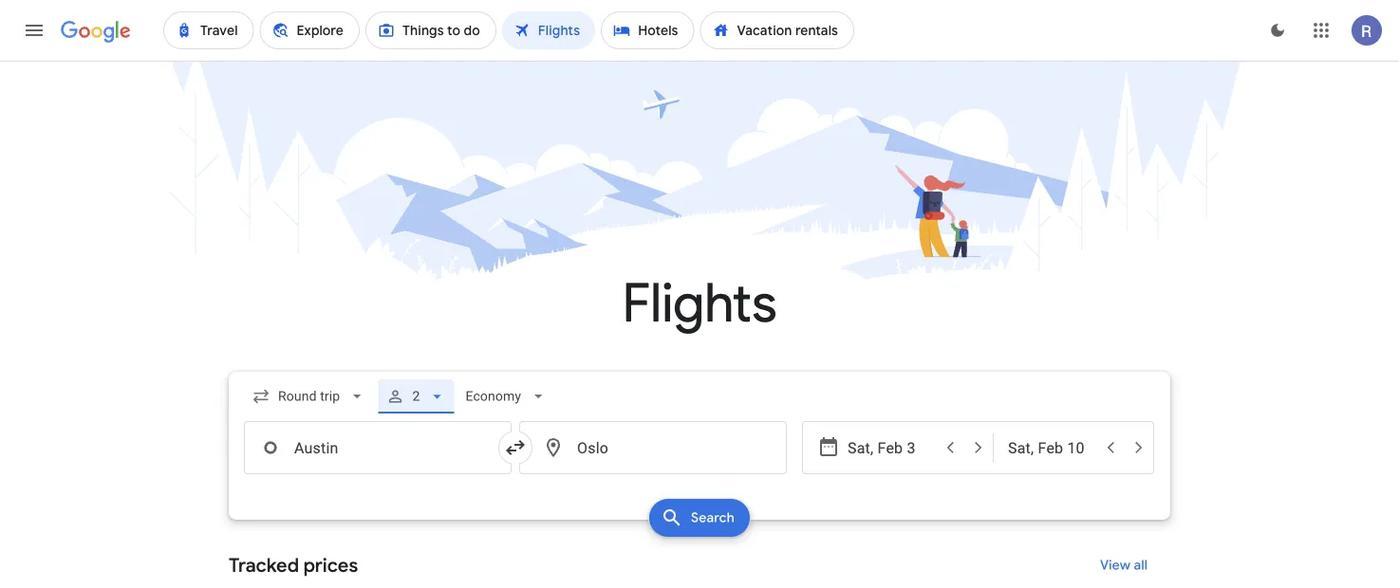 Task type: vqa. For each thing, say whether or not it's contained in the screenshot.
text box
yes



Task type: locate. For each thing, give the bounding box(es) containing it.
main menu image
[[23, 19, 46, 42]]

2 button
[[378, 374, 454, 420]]

search button
[[650, 500, 750, 537]]

search
[[691, 510, 735, 527]]

view all
[[1100, 557, 1148, 575]]

view
[[1100, 557, 1131, 575]]

Flight search field
[[214, 372, 1186, 543]]

Return text field
[[1008, 423, 1096, 474]]

None field
[[244, 380, 374, 414], [458, 380, 556, 414], [244, 380, 374, 414], [458, 380, 556, 414]]

flights
[[623, 270, 777, 338]]

all
[[1134, 557, 1148, 575]]

2
[[412, 389, 420, 405]]

None text field
[[244, 422, 512, 475], [519, 422, 787, 475], [244, 422, 512, 475], [519, 422, 787, 475]]



Task type: describe. For each thing, give the bounding box(es) containing it.
tracked prices
[[229, 554, 358, 578]]

swap origin and destination. image
[[504, 437, 527, 460]]

Departure text field
[[848, 423, 935, 474]]

tracked
[[229, 554, 299, 578]]

change appearance image
[[1255, 8, 1301, 53]]

prices
[[304, 554, 358, 578]]



